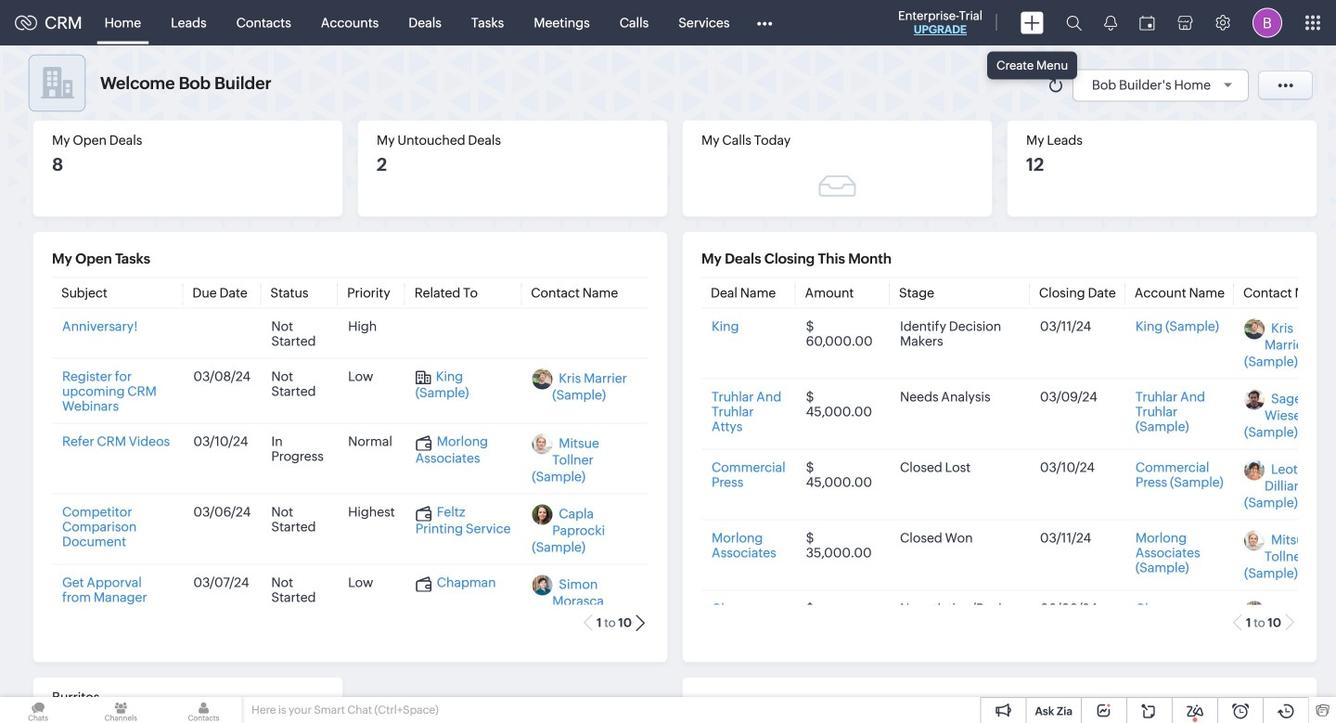 Task type: locate. For each thing, give the bounding box(es) containing it.
signals element
[[1093, 0, 1129, 45]]

signals image
[[1105, 15, 1118, 31]]

calendar image
[[1140, 15, 1156, 30]]

profile image
[[1253, 8, 1283, 38]]

contacts image
[[166, 697, 242, 723]]

logo image
[[15, 15, 37, 30]]

search element
[[1055, 0, 1093, 45]]



Task type: vqa. For each thing, say whether or not it's contained in the screenshot.
"Button"
no



Task type: describe. For each thing, give the bounding box(es) containing it.
chats image
[[0, 697, 76, 723]]

create menu element
[[1010, 0, 1055, 45]]

Other Modules field
[[745, 8, 785, 38]]

profile element
[[1242, 0, 1294, 45]]

create menu image
[[1021, 12, 1044, 34]]

search image
[[1066, 15, 1082, 31]]

channels image
[[83, 697, 159, 723]]



